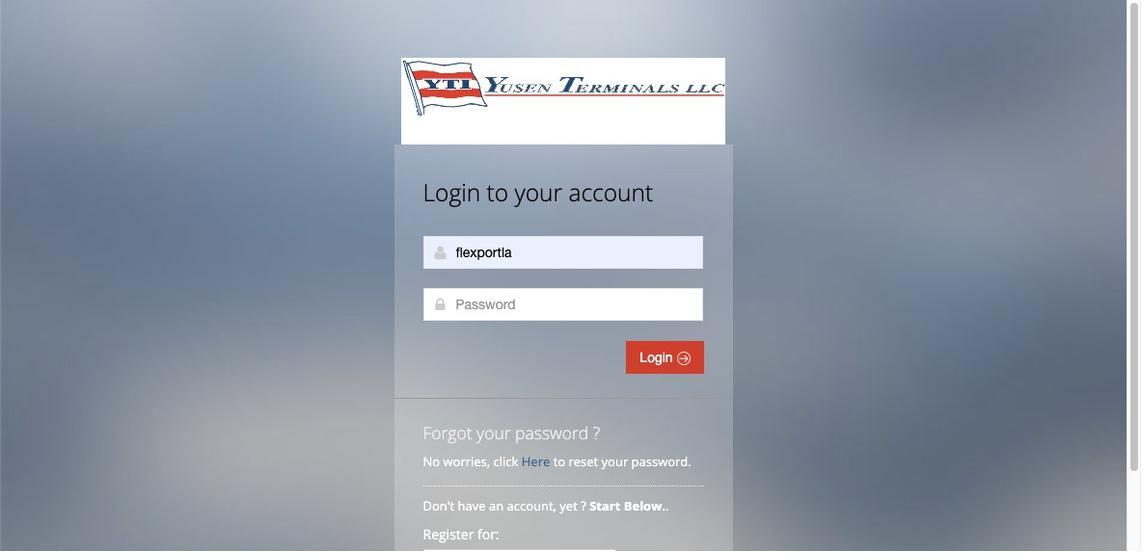 Task type: locate. For each thing, give the bounding box(es) containing it.
your right "reset"
[[601, 453, 628, 471]]

0 vertical spatial to
[[487, 177, 508, 208]]

your
[[515, 177, 562, 208], [477, 421, 511, 445], [601, 453, 628, 471]]

0 vertical spatial ?
[[593, 421, 600, 445]]

1 vertical spatial ?
[[581, 498, 586, 515]]

0 vertical spatial login
[[423, 177, 480, 208]]

yet
[[560, 498, 578, 515]]

1 vertical spatial your
[[477, 421, 511, 445]]

1 horizontal spatial to
[[553, 453, 565, 471]]

to right here link
[[553, 453, 565, 471]]

user image
[[433, 245, 448, 260]]

your up 'username' text field
[[515, 177, 562, 208]]

1 horizontal spatial ?
[[593, 421, 600, 445]]

account
[[569, 177, 653, 208]]

to up 'username' text field
[[487, 177, 508, 208]]

don't have an account, yet ? start below. .
[[423, 498, 672, 515]]

lock image
[[433, 297, 448, 313]]

?
[[593, 421, 600, 445], [581, 498, 586, 515]]

reset
[[569, 453, 598, 471]]

? up "reset"
[[593, 421, 600, 445]]

0 horizontal spatial login
[[423, 177, 480, 208]]

click
[[493, 453, 518, 471]]

? inside 'forgot your password ? no worries, click here to reset your password.'
[[593, 421, 600, 445]]

login button
[[626, 341, 704, 374]]

login
[[423, 177, 480, 208], [640, 350, 677, 366]]

worries,
[[443, 453, 490, 471]]

login inside button
[[640, 350, 677, 366]]

1 horizontal spatial your
[[515, 177, 562, 208]]

to
[[487, 177, 508, 208], [553, 453, 565, 471]]

2 horizontal spatial your
[[601, 453, 628, 471]]

0 horizontal spatial ?
[[581, 498, 586, 515]]

? right yet
[[581, 498, 586, 515]]

here
[[522, 453, 550, 471]]

0 horizontal spatial your
[[477, 421, 511, 445]]

0 vertical spatial your
[[515, 177, 562, 208]]

have
[[458, 498, 486, 515]]

Username text field
[[423, 236, 703, 269]]

1 vertical spatial to
[[553, 453, 565, 471]]

.
[[666, 498, 669, 515]]

Password password field
[[423, 288, 703, 321]]

register
[[423, 526, 474, 544]]

your up click
[[477, 421, 511, 445]]

1 horizontal spatial login
[[640, 350, 677, 366]]

1 vertical spatial login
[[640, 350, 677, 366]]

forgot your password ? no worries, click here to reset your password.
[[423, 421, 691, 471]]

swapright image
[[677, 352, 690, 366]]



Task type: vqa. For each thing, say whether or not it's contained in the screenshot.
view
no



Task type: describe. For each thing, give the bounding box(es) containing it.
start
[[589, 498, 621, 515]]

to inside 'forgot your password ? no worries, click here to reset your password.'
[[553, 453, 565, 471]]

here link
[[522, 453, 550, 471]]

login to your account
[[423, 177, 653, 208]]

account,
[[507, 498, 556, 515]]

2 vertical spatial your
[[601, 453, 628, 471]]

login for login
[[640, 350, 677, 366]]

register for:
[[423, 526, 499, 544]]

password.
[[631, 453, 691, 471]]

below.
[[624, 498, 666, 515]]

login for login to your account
[[423, 177, 480, 208]]

an
[[489, 498, 504, 515]]

don't
[[423, 498, 454, 515]]

password
[[515, 421, 589, 445]]

no
[[423, 453, 440, 471]]

forgot
[[423, 421, 472, 445]]

0 horizontal spatial to
[[487, 177, 508, 208]]

for:
[[477, 526, 499, 544]]



